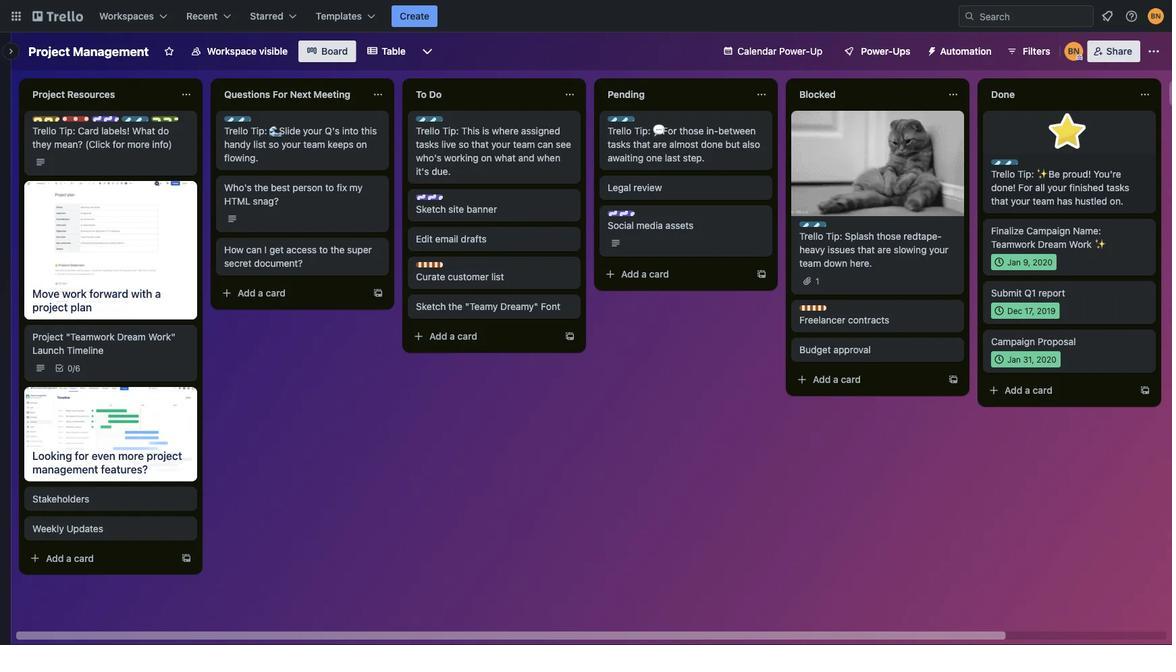 Task type: vqa. For each thing, say whether or not it's contained in the screenshot.


Task type: describe. For each thing, give the bounding box(es) containing it.
a for project resources
[[66, 553, 72, 564]]

media
[[637, 220, 663, 231]]

it's
[[416, 166, 429, 177]]

team for redtape-
[[800, 258, 822, 269]]

share button
[[1088, 41, 1141, 62]]

project for project management
[[28, 44, 70, 58]]

0 horizontal spatial color: purple, title: "design team" element
[[92, 116, 156, 126]]

add a card button for to do
[[408, 326, 559, 347]]

workspace
[[207, 46, 257, 57]]

tip: inside trello tip: card labels! what do they mean? (click for more info)
[[59, 125, 75, 136]]

snag?
[[253, 196, 279, 207]]

review
[[634, 182, 662, 193]]

get
[[270, 244, 284, 255]]

power- inside button
[[862, 46, 893, 57]]

Pending text field
[[600, 84, 749, 105]]

assigned
[[522, 125, 561, 136]]

tip: for trello tip: 🌊slide your q's into this handy list so your team keeps on flowing.
[[251, 125, 267, 136]]

they
[[32, 139, 51, 150]]

customize views image
[[421, 45, 434, 58]]

1 vertical spatial campaign
[[992, 336, 1036, 347]]

up
[[811, 46, 823, 57]]

design team social media assets
[[608, 211, 694, 231]]

live
[[442, 139, 456, 150]]

add for done
[[1005, 385, 1023, 396]]

your inside trello tip trello tip: splash those redtape- heavy issues that are slowing your team down here.
[[930, 244, 949, 255]]

add a card for blocked
[[813, 374, 861, 385]]

person
[[293, 182, 323, 193]]

power-ups button
[[835, 41, 919, 62]]

team for sketch
[[459, 195, 480, 205]]

create button
[[392, 5, 438, 27]]

who's the best person to fix my html snag? link
[[224, 181, 381, 208]]

1
[[816, 276, 820, 286]]

add a card for pending
[[622, 269, 670, 280]]

q's
[[325, 125, 340, 136]]

your down 🌊slide
[[282, 139, 301, 150]]

finished
[[1070, 182, 1105, 193]]

trello tip: card labels! what do they mean? (click for more info) link
[[32, 124, 189, 151]]

Jan 31, 2020 checkbox
[[992, 351, 1061, 368]]

workspace visible button
[[183, 41, 296, 62]]

finalize campaign name: teamwork dream work ✨ link
[[992, 224, 1149, 251]]

contracts
[[849, 314, 890, 326]]

color: sky, title: "trello tip" element for trello tip: 💬for those in-between tasks that are almost done but also awaiting one last step.
[[608, 116, 658, 126]]

those for almost
[[680, 125, 704, 136]]

on inside trello tip trello tip: this is where assigned tasks live so that your team can see who's working on what and when it's due.
[[481, 152, 492, 164]]

the for who's
[[254, 182, 269, 193]]

weekly updates
[[32, 523, 103, 534]]

looking
[[32, 449, 72, 462]]

9,
[[1024, 257, 1031, 267]]

0 horizontal spatial team
[[135, 117, 156, 126]]

star image
[[1047, 111, 1090, 154]]

board link
[[299, 41, 356, 62]]

move work forward with a project plan
[[32, 287, 161, 314]]

tip for trello tip: this is where assigned tasks live so that your team can see who's working on what and when it's due.
[[454, 117, 466, 126]]

project "teamwork dream work" launch timeline link
[[32, 330, 189, 357]]

Questions For Next Meeting text field
[[216, 84, 365, 105]]

done
[[992, 89, 1016, 100]]

a inside move work forward with a project plan
[[155, 287, 161, 300]]

approval
[[834, 344, 871, 355]]

work
[[1070, 239, 1093, 250]]

proud!
[[1063, 169, 1092, 180]]

when
[[537, 152, 561, 164]]

add for project resources
[[46, 553, 64, 564]]

team for social
[[651, 211, 672, 221]]

✨ inside finalize campaign name: teamwork dream work ✨
[[1095, 239, 1105, 250]]

create
[[400, 10, 430, 22]]

secret
[[224, 258, 252, 269]]

jan 31, 2020
[[1008, 355, 1057, 364]]

trello tip halp
[[135, 117, 183, 126]]

this
[[361, 125, 377, 136]]

campaign proposal
[[992, 336, 1077, 347]]

workspaces button
[[91, 5, 176, 27]]

recent
[[187, 10, 218, 22]]

for inside trello tip: card labels! what do they mean? (click for more info)
[[113, 139, 125, 150]]

curate
[[416, 271, 445, 282]]

sketch the "teamy dreamy" font link
[[416, 300, 573, 313]]

plan
[[71, 301, 92, 314]]

curate customer list
[[416, 271, 504, 282]]

open information menu image
[[1126, 9, 1139, 23]]

the inside how can i get access to the super secret document?
[[331, 244, 345, 255]]

that inside trello tip trello tip: ✨ be proud! you're done! for all your finished tasks that your team has hustled on.
[[992, 196, 1009, 207]]

features?
[[101, 463, 148, 476]]

into
[[342, 125, 359, 136]]

color: purple, title: "design team" element for sketch site banner
[[416, 195, 480, 205]]

trello tip: splash those redtape- heavy issues that are slowing your team down here. link
[[800, 230, 957, 270]]

how can i get access to the super secret document? link
[[224, 243, 381, 270]]

splash
[[845, 231, 875, 242]]

power-ups
[[862, 46, 911, 57]]

your left q's
[[303, 125, 323, 136]]

more inside trello tip: card labels! what do they mean? (click for more info)
[[127, 139, 150, 150]]

to inside who's the best person to fix my html snag?
[[325, 182, 334, 193]]

font
[[541, 301, 561, 312]]

almost
[[670, 139, 699, 150]]

a for done
[[1026, 385, 1031, 396]]

2 sketch from the top
[[416, 301, 446, 312]]

to do
[[416, 89, 442, 100]]

a for blocked
[[834, 374, 839, 385]]

Done text field
[[984, 84, 1132, 105]]

trello tip: ✨ be proud! you're done! for all your finished tasks that your team has hustled on. link
[[992, 168, 1149, 208]]

dream inside 'project "teamwork dream work" launch timeline'
[[117, 331, 146, 343]]

hustled
[[1076, 196, 1108, 207]]

project for project resources
[[32, 89, 65, 100]]

card for done
[[1033, 385, 1053, 396]]

tip inside trello tip trello tip: splash those redtape- heavy issues that are slowing your team down here.
[[837, 222, 850, 232]]

issues
[[828, 244, 856, 255]]

for inside text box
[[273, 89, 288, 100]]

🌊slide
[[270, 125, 301, 136]]

Project Resources text field
[[24, 84, 173, 105]]

create from template… image for move work forward with a project plan
[[181, 553, 192, 564]]

tasks for live
[[416, 139, 439, 150]]

add for blocked
[[813, 374, 831, 385]]

calendar
[[738, 46, 777, 57]]

1 power- from the left
[[780, 46, 811, 57]]

what
[[495, 152, 516, 164]]

are for almost
[[653, 139, 667, 150]]

on inside trello tip trello tip: 🌊slide your q's into this handy list so your team keeps on flowing.
[[356, 139, 367, 150]]

tip: for trello tip: this is where assigned tasks live so that your team can see who's working on what and when it's due.
[[443, 125, 459, 136]]

priority design team
[[76, 117, 156, 126]]

flowing.
[[224, 152, 258, 164]]

create from template… image for finalize campaign name: teamwork dream work ✨
[[1140, 385, 1151, 396]]

that inside trello tip trello tip: 💬for those in-between tasks that are almost done but also awaiting one last step.
[[634, 139, 651, 150]]

teamwork
[[992, 239, 1036, 250]]

jan for campaign
[[1008, 355, 1022, 364]]

2020 for campaign
[[1033, 257, 1053, 267]]

for inside trello tip trello tip: ✨ be proud! you're done! for all your finished tasks that your team has hustled on.
[[1019, 182, 1033, 193]]

report
[[1039, 287, 1066, 299]]

card for questions for next meeting
[[266, 287, 286, 299]]

banner
[[467, 204, 497, 215]]

primary element
[[0, 0, 1173, 32]]

those for slowing
[[877, 231, 902, 242]]

that inside trello tip trello tip: splash those redtape- heavy issues that are slowing your team down here.
[[858, 244, 875, 255]]

labels!
[[101, 125, 130, 136]]

management
[[73, 44, 149, 58]]

more inside looking for even more project management features?
[[118, 449, 144, 462]]

freelancer contracts link
[[800, 313, 957, 327]]

Board name text field
[[22, 41, 156, 62]]

between
[[719, 125, 756, 136]]

trello tip: 💬for those in-between tasks that are almost done but also awaiting one last step. link
[[608, 124, 765, 165]]

design for social
[[622, 211, 649, 221]]

add a card for questions for next meeting
[[238, 287, 286, 299]]

6
[[75, 363, 80, 373]]

add for to do
[[430, 331, 448, 342]]

site
[[449, 204, 464, 215]]

do
[[429, 89, 442, 100]]

blocked
[[800, 89, 836, 100]]

table
[[382, 46, 406, 57]]

email
[[436, 233, 459, 245]]

but
[[726, 139, 740, 150]]

trello tip: this is where assigned tasks live so that your team can see who's working on what and when it's due. link
[[416, 124, 573, 178]]



Task type: locate. For each thing, give the bounding box(es) containing it.
so up working
[[459, 139, 469, 150]]

team inside design team social media assets
[[651, 211, 672, 221]]

add a card down media
[[622, 269, 670, 280]]

tip: up the issues
[[826, 231, 843, 242]]

tip: inside trello tip trello tip: splash those redtape- heavy issues that are slowing your team down here.
[[826, 231, 843, 242]]

team inside trello tip trello tip: 🌊slide your q's into this handy list so your team keeps on flowing.
[[304, 139, 325, 150]]

card for pending
[[650, 269, 670, 280]]

star or unstar board image
[[164, 46, 175, 57]]

1 horizontal spatial color: orange, title: "one more step" element
[[800, 305, 827, 311]]

1 horizontal spatial ✨
[[1095, 239, 1105, 250]]

those inside trello tip trello tip: splash those redtape- heavy issues that are slowing your team down here.
[[877, 231, 902, 242]]

tasks up who's
[[416, 139, 439, 150]]

assets
[[666, 220, 694, 231]]

tip: inside trello tip trello tip: 💬for those in-between tasks that are almost done but also awaiting one last step.
[[635, 125, 651, 136]]

0 vertical spatial jan
[[1008, 257, 1022, 267]]

1 horizontal spatial color: purple, title: "design team" element
[[416, 195, 480, 205]]

1 vertical spatial on
[[481, 152, 492, 164]]

team down review
[[651, 211, 672, 221]]

add a card button for questions for next meeting
[[216, 282, 368, 304]]

a right "with"
[[155, 287, 161, 300]]

tip: inside trello tip trello tip: ✨ be proud! you're done! for all your finished tasks that your team has hustled on.
[[1018, 169, 1035, 180]]

are left slowing
[[878, 244, 892, 255]]

add a card down "teamy
[[430, 331, 478, 342]]

your down done!
[[1012, 196, 1031, 207]]

social media assets link
[[608, 219, 765, 232]]

that up here.
[[858, 244, 875, 255]]

a down weekly updates
[[66, 553, 72, 564]]

1 horizontal spatial list
[[492, 271, 504, 282]]

tasks for that
[[608, 139, 631, 150]]

project up features?
[[147, 449, 182, 462]]

a down budget approval
[[834, 374, 839, 385]]

color: purple, title: "design team" element for social media assets
[[608, 211, 672, 221]]

0 horizontal spatial the
[[254, 182, 269, 193]]

a
[[642, 269, 647, 280], [155, 287, 161, 300], [258, 287, 263, 299], [450, 331, 455, 342], [834, 374, 839, 385], [1026, 385, 1031, 396], [66, 553, 72, 564]]

0 vertical spatial design
[[105, 117, 132, 126]]

2 vertical spatial team
[[651, 211, 672, 221]]

card down updates
[[74, 553, 94, 564]]

those up almost
[[680, 125, 704, 136]]

tip: up handy
[[251, 125, 267, 136]]

0 horizontal spatial ben nelson (bennelson96) image
[[1065, 42, 1084, 61]]

project inside move work forward with a project plan
[[32, 301, 68, 314]]

0 horizontal spatial design
[[105, 117, 132, 126]]

halp
[[165, 117, 183, 126]]

0 vertical spatial 2020
[[1033, 257, 1053, 267]]

0 horizontal spatial those
[[680, 125, 704, 136]]

your down redtape-
[[930, 244, 949, 255]]

a down document?
[[258, 287, 263, 299]]

list inside trello tip trello tip: 🌊slide your q's into this handy list so your team keeps on flowing.
[[254, 139, 266, 150]]

search image
[[965, 11, 976, 22]]

on.
[[1111, 196, 1124, 207]]

1 horizontal spatial those
[[877, 231, 902, 242]]

card down "teamy
[[458, 331, 478, 342]]

1 vertical spatial color: orange, title: "one more step" element
[[800, 305, 827, 311]]

tip: for trello tip: 💬for those in-between tasks that are almost done but also awaiting one last step.
[[635, 125, 651, 136]]

tip inside trello tip trello tip: this is where assigned tasks live so that your team can see who's working on what and when it's due.
[[454, 117, 466, 126]]

color: orange, title: "one more step" element
[[416, 262, 443, 268], [800, 305, 827, 311]]

here.
[[851, 258, 873, 269]]

tip down questions for next meeting
[[262, 117, 274, 126]]

2 vertical spatial design
[[622, 211, 649, 221]]

0 vertical spatial for
[[113, 139, 125, 150]]

2020 right the 31,
[[1037, 355, 1057, 364]]

1 vertical spatial design
[[430, 195, 457, 205]]

0 horizontal spatial ✨
[[1037, 169, 1047, 180]]

0 vertical spatial for
[[273, 89, 288, 100]]

who's the best person to fix my html snag?
[[224, 182, 363, 207]]

1 horizontal spatial project
[[147, 449, 182, 462]]

To Do text field
[[408, 84, 557, 105]]

add a card down budget approval
[[813, 374, 861, 385]]

sketch down curate
[[416, 301, 446, 312]]

0 notifications image
[[1100, 8, 1116, 24]]

add a card button down "teamy
[[408, 326, 559, 347]]

are inside trello tip trello tip: splash those redtape- heavy issues that are slowing your team down here.
[[878, 244, 892, 255]]

Search field
[[976, 6, 1094, 26]]

Dec 17, 2019 checkbox
[[992, 303, 1061, 319]]

ben nelson (bennelson96) image right open information menu icon
[[1149, 8, 1165, 24]]

2 vertical spatial the
[[449, 301, 463, 312]]

color: lime, title: "halp" element
[[151, 116, 183, 126]]

1 vertical spatial to
[[319, 244, 328, 255]]

team inside design team sketch site banner
[[459, 195, 480, 205]]

jan for finalize
[[1008, 257, 1022, 267]]

1 horizontal spatial team
[[459, 195, 480, 205]]

1 vertical spatial sketch
[[416, 301, 446, 312]]

finalize campaign name: teamwork dream work ✨
[[992, 225, 1105, 250]]

color: orange, title: "one more step" element for freelancer
[[800, 305, 827, 311]]

add down jan 31, 2020 checkbox
[[1005, 385, 1023, 396]]

0 vertical spatial list
[[254, 139, 266, 150]]

project down move
[[32, 301, 68, 314]]

team left do
[[135, 117, 156, 126]]

✨ down name:
[[1095, 239, 1105, 250]]

color: sky, title: "trello tip" element
[[122, 116, 171, 126], [224, 116, 274, 126], [416, 116, 466, 126], [608, 116, 658, 126], [992, 159, 1042, 170], [800, 222, 850, 232]]

add a card button for done
[[984, 380, 1135, 401]]

dream left work
[[1039, 239, 1067, 250]]

0 vertical spatial on
[[356, 139, 367, 150]]

to
[[416, 89, 427, 100]]

0 vertical spatial the
[[254, 182, 269, 193]]

card for project resources
[[74, 553, 94, 564]]

curate customer list link
[[416, 270, 573, 284]]

color: sky, title: "trello tip" element for trello tip: ✨ be proud! you're done! for all your finished tasks that your team has hustled on.
[[992, 159, 1042, 170]]

tip inside trello tip trello tip: 🌊slide your q's into this handy list so your team keeps on flowing.
[[262, 117, 274, 126]]

1 vertical spatial more
[[118, 449, 144, 462]]

step.
[[683, 152, 705, 164]]

legal
[[608, 182, 631, 193]]

add down social
[[622, 269, 639, 280]]

1 horizontal spatial tasks
[[608, 139, 631, 150]]

1 horizontal spatial dream
[[1039, 239, 1067, 250]]

are inside trello tip trello tip: 💬for those in-between tasks that are almost done but also awaiting one last step.
[[653, 139, 667, 150]]

1 vertical spatial ✨
[[1095, 239, 1105, 250]]

so inside trello tip trello tip: 🌊slide your q's into this handy list so your team keeps on flowing.
[[269, 139, 279, 150]]

ben nelson (bennelson96) image right 'filters'
[[1065, 42, 1084, 61]]

handy
[[224, 139, 251, 150]]

power- up blocked text box
[[862, 46, 893, 57]]

card for blocked
[[842, 374, 861, 385]]

color: purple, title: "design team" element
[[92, 116, 156, 126], [416, 195, 480, 205], [608, 211, 672, 221]]

1 vertical spatial those
[[877, 231, 902, 242]]

tip inside trello tip trello tip: ✨ be proud! you're done! for all your finished tasks that your team has hustled on.
[[1029, 160, 1042, 170]]

0 / 6
[[68, 363, 80, 373]]

2 jan from the top
[[1008, 355, 1022, 364]]

create from template… image
[[373, 288, 384, 299], [565, 331, 576, 342], [949, 374, 959, 385], [1140, 385, 1151, 396], [181, 553, 192, 564]]

add a card button for pending
[[600, 263, 751, 285]]

move work forward with a project plan link
[[24, 282, 197, 320]]

starred button
[[242, 5, 305, 27]]

workspace visible
[[207, 46, 288, 57]]

0 horizontal spatial project
[[32, 301, 68, 314]]

card for to do
[[458, 331, 478, 342]]

team up and
[[513, 139, 535, 150]]

see
[[556, 139, 572, 150]]

color: orange, title: "one more step" element up freelancer
[[800, 305, 827, 311]]

✨ left be
[[1037, 169, 1047, 180]]

tip down pending text field
[[646, 117, 658, 126]]

0 vertical spatial those
[[680, 125, 704, 136]]

a for questions for next meeting
[[258, 287, 263, 299]]

submit
[[992, 287, 1023, 299]]

1 horizontal spatial design
[[430, 195, 457, 205]]

a for to do
[[450, 331, 455, 342]]

"teamy
[[465, 301, 498, 312]]

the up snag?
[[254, 182, 269, 193]]

tasks inside trello tip trello tip: ✨ be proud! you're done! for all your finished tasks that your team has hustled on.
[[1107, 182, 1130, 193]]

color: sky, title: "trello tip" element for trello tip: this is where assigned tasks live so that your team can see who's working on what and when it's due.
[[416, 116, 466, 126]]

1 vertical spatial project
[[32, 89, 65, 100]]

tip: inside trello tip trello tip: this is where assigned tasks live so that your team can see who's working on what and when it's due.
[[443, 125, 459, 136]]

project up color: yellow, title: "copy request" element on the top left
[[32, 89, 65, 100]]

so down 🌊slide
[[269, 139, 279, 150]]

social
[[608, 220, 634, 231]]

on down "this"
[[356, 139, 367, 150]]

fix
[[337, 182, 347, 193]]

updates
[[67, 523, 103, 534]]

2 horizontal spatial design
[[622, 211, 649, 221]]

2 horizontal spatial tasks
[[1107, 182, 1130, 193]]

tip for trello tip: ✨ be proud! you're done! for all your finished tasks that your team has hustled on.
[[1029, 160, 1042, 170]]

project inside board name text box
[[28, 44, 70, 58]]

1 vertical spatial the
[[331, 244, 345, 255]]

templates button
[[308, 5, 384, 27]]

0 vertical spatial dream
[[1039, 239, 1067, 250]]

add a card for project resources
[[46, 553, 94, 564]]

move
[[32, 287, 60, 300]]

design inside design team social media assets
[[622, 211, 649, 221]]

team up drafts
[[459, 195, 480, 205]]

1 horizontal spatial can
[[538, 139, 554, 150]]

color: orange, title: "one more step" element for curate
[[416, 262, 443, 268]]

so inside trello tip trello tip: this is where assigned tasks live so that your team can see who's working on what and when it's due.
[[459, 139, 469, 150]]

team for q's
[[304, 139, 325, 150]]

project inside 'project "teamwork dream work" launch timeline'
[[32, 331, 63, 343]]

color: red, title: "priority" element
[[62, 116, 104, 126]]

your up the what
[[492, 139, 511, 150]]

add a card for to do
[[430, 331, 478, 342]]

1 horizontal spatial for
[[1019, 182, 1033, 193]]

more down what
[[127, 139, 150, 150]]

2 horizontal spatial the
[[449, 301, 463, 312]]

board
[[322, 46, 348, 57]]

0 horizontal spatial color: orange, title: "one more step" element
[[416, 262, 443, 268]]

to left fix
[[325, 182, 334, 193]]

team down heavy
[[800, 258, 822, 269]]

for inside looking for even more project management features?
[[75, 449, 89, 462]]

sm image
[[922, 41, 941, 59]]

1 vertical spatial dream
[[117, 331, 146, 343]]

questions for next meeting
[[224, 89, 351, 100]]

2020 inside checkbox
[[1037, 355, 1057, 364]]

tip: up live
[[443, 125, 459, 136]]

/
[[73, 363, 75, 373]]

that up one
[[634, 139, 651, 150]]

heavy
[[800, 244, 826, 255]]

tip inside trello tip trello tip: 💬for those in-between tasks that are almost done but also awaiting one last step.
[[646, 117, 658, 126]]

to inside how can i get access to the super secret document?
[[319, 244, 328, 255]]

(click
[[85, 139, 110, 150]]

add down sketch the "teamy dreamy" font
[[430, 331, 448, 342]]

create from template… image for who's the best person to fix my html snag?
[[373, 288, 384, 299]]

tip: left be
[[1018, 169, 1035, 180]]

edit
[[416, 233, 433, 245]]

add a card down the 31,
[[1005, 385, 1053, 396]]

0 horizontal spatial tasks
[[416, 139, 439, 150]]

done
[[701, 139, 723, 150]]

mean?
[[54, 139, 83, 150]]

the left "teamy
[[449, 301, 463, 312]]

edit email drafts
[[416, 233, 487, 245]]

1 vertical spatial 2020
[[1037, 355, 1057, 364]]

1 sketch from the top
[[416, 204, 446, 215]]

✨ inside trello tip trello tip: ✨ be proud! you're done! for all your finished tasks that your team has hustled on.
[[1037, 169, 1047, 180]]

can inside how can i get access to the super secret document?
[[246, 244, 262, 255]]

add a card button for blocked
[[792, 369, 943, 390]]

resources
[[67, 89, 115, 100]]

0 horizontal spatial on
[[356, 139, 367, 150]]

a down media
[[642, 269, 647, 280]]

is
[[483, 125, 490, 136]]

power- right calendar
[[780, 46, 811, 57]]

that
[[472, 139, 489, 150], [634, 139, 651, 150], [992, 196, 1009, 207], [858, 244, 875, 255]]

trello tip trello tip: ✨ be proud! you're done! for all your finished tasks that your team has hustled on.
[[992, 160, 1130, 207]]

those up slowing
[[877, 231, 902, 242]]

access
[[286, 244, 317, 255]]

list right customer
[[492, 271, 504, 282]]

project inside text box
[[32, 89, 65, 100]]

2 so from the left
[[459, 139, 469, 150]]

for
[[113, 139, 125, 150], [75, 449, 89, 462]]

0 horizontal spatial list
[[254, 139, 266, 150]]

add a card button down weekly updates link
[[24, 548, 176, 569]]

priority
[[76, 117, 104, 126]]

add a card down weekly updates
[[46, 553, 94, 564]]

campaign up jan 31, 2020 checkbox
[[992, 336, 1036, 347]]

jan left the 31,
[[1008, 355, 1022, 364]]

color: sky, title: "trello tip" element for trello tip: splash those redtape- heavy issues that are slowing your team down here.
[[800, 222, 850, 232]]

those inside trello tip trello tip: 💬for those in-between tasks that are almost done but also awaiting one last step.
[[680, 125, 704, 136]]

2020 for proposal
[[1037, 355, 1057, 364]]

1 vertical spatial are
[[878, 244, 892, 255]]

dream inside finalize campaign name: teamwork dream work ✨
[[1039, 239, 1067, 250]]

to right access at the top left
[[319, 244, 328, 255]]

templates
[[316, 10, 362, 22]]

0 vertical spatial can
[[538, 139, 554, 150]]

add down weekly
[[46, 553, 64, 564]]

tip left be
[[1029, 160, 1042, 170]]

team inside trello tip trello tip: this is where assigned tasks live so that your team can see who's working on what and when it's due.
[[513, 139, 535, 150]]

add a card
[[622, 269, 670, 280], [238, 287, 286, 299], [430, 331, 478, 342], [813, 374, 861, 385], [1005, 385, 1053, 396], [46, 553, 94, 564]]

tasks inside trello tip trello tip: this is where assigned tasks live so that your team can see who's working on what and when it's due.
[[416, 139, 439, 150]]

jan inside checkbox
[[1008, 355, 1022, 364]]

filters button
[[1003, 41, 1055, 62]]

who's
[[224, 182, 252, 193]]

1 horizontal spatial ben nelson (bennelson96) image
[[1149, 8, 1165, 24]]

launch
[[32, 345, 64, 356]]

0 horizontal spatial can
[[246, 244, 262, 255]]

campaign
[[1027, 225, 1071, 236], [992, 336, 1036, 347]]

can
[[538, 139, 554, 150], [246, 244, 262, 255]]

add
[[622, 269, 639, 280], [238, 287, 256, 299], [430, 331, 448, 342], [813, 374, 831, 385], [1005, 385, 1023, 396], [46, 553, 64, 564]]

add a card for done
[[1005, 385, 1053, 396]]

Jan 9, 2020 checkbox
[[992, 254, 1057, 270]]

a for pending
[[642, 269, 647, 280]]

best
[[271, 182, 290, 193]]

more up features?
[[118, 449, 144, 462]]

color: orange, title: "one more step" element up curate
[[416, 262, 443, 268]]

team for where
[[513, 139, 535, 150]]

add a card button down budget approval "link"
[[792, 369, 943, 390]]

for down labels!
[[113, 139, 125, 150]]

edit email drafts link
[[416, 232, 573, 246]]

1 horizontal spatial are
[[878, 244, 892, 255]]

where
[[492, 125, 519, 136]]

tip: for trello tip: ✨ be proud! you're done! for all your finished tasks that your team has hustled on.
[[1018, 169, 1035, 180]]

the left super
[[331, 244, 345, 255]]

color: sky, title: "trello tip" element for trello tip: 🌊slide your q's into this handy list so your team keeps on flowing.
[[224, 116, 274, 126]]

info)
[[152, 139, 172, 150]]

automation button
[[922, 41, 1000, 62]]

0 vertical spatial to
[[325, 182, 334, 193]]

add a card down document?
[[238, 287, 286, 299]]

who's
[[416, 152, 442, 164]]

add a card button down "assets"
[[600, 263, 751, 285]]

the for sketch
[[449, 301, 463, 312]]

i
[[265, 244, 267, 255]]

sketch left site
[[416, 204, 446, 215]]

tasks up awaiting
[[608, 139, 631, 150]]

create from template… image
[[757, 269, 768, 280]]

0 vertical spatial campaign
[[1027, 225, 1071, 236]]

0 horizontal spatial power-
[[780, 46, 811, 57]]

1 so from the left
[[269, 139, 279, 150]]

can up when
[[538, 139, 554, 150]]

2 vertical spatial color: purple, title: "design team" element
[[608, 211, 672, 221]]

project up launch at the left bottom of page
[[32, 331, 63, 343]]

campaign inside finalize campaign name: teamwork dream work ✨
[[1027, 225, 1071, 236]]

jan left 9,
[[1008, 257, 1022, 267]]

with
[[131, 287, 152, 300]]

2 horizontal spatial team
[[651, 211, 672, 221]]

1 horizontal spatial power-
[[862, 46, 893, 57]]

color: yellow, title: "copy request" element
[[32, 116, 59, 122]]

trello tip trello tip: 🌊slide your q's into this handy list so your team keeps on flowing.
[[224, 117, 377, 164]]

1 vertical spatial project
[[147, 449, 182, 462]]

in-
[[707, 125, 719, 136]]

list inside curate customer list link
[[492, 271, 504, 282]]

card
[[78, 125, 99, 136]]

the inside who's the best person to fix my html snag?
[[254, 182, 269, 193]]

0 vertical spatial color: orange, title: "one more step" element
[[416, 262, 443, 268]]

project down back to home image
[[28, 44, 70, 58]]

0 vertical spatial project
[[32, 301, 68, 314]]

tip:
[[59, 125, 75, 136], [251, 125, 267, 136], [443, 125, 459, 136], [635, 125, 651, 136], [1018, 169, 1035, 180], [826, 231, 843, 242]]

add a card button for project resources
[[24, 548, 176, 569]]

that down done!
[[992, 196, 1009, 207]]

17,
[[1025, 306, 1035, 316]]

0 horizontal spatial dream
[[117, 331, 146, 343]]

for left all
[[1019, 182, 1033, 193]]

ben nelson (bennelson96) image
[[1149, 8, 1165, 24], [1065, 42, 1084, 61]]

1 vertical spatial jan
[[1008, 355, 1022, 364]]

share
[[1107, 46, 1133, 57]]

this
[[462, 125, 480, 136]]

html
[[224, 196, 251, 207]]

tip for trello tip: 🌊slide your q's into this handy list so your team keeps on flowing.
[[262, 117, 274, 126]]

that inside trello tip trello tip: this is where assigned tasks live so that your team can see who's working on what and when it's due.
[[472, 139, 489, 150]]

0 horizontal spatial so
[[269, 139, 279, 150]]

card down jan 31, 2020
[[1033, 385, 1053, 396]]

0 vertical spatial are
[[653, 139, 667, 150]]

2 power- from the left
[[862, 46, 893, 57]]

0 horizontal spatial for
[[273, 89, 288, 100]]

1 vertical spatial ben nelson (bennelson96) image
[[1065, 42, 1084, 61]]

Blocked text field
[[792, 84, 940, 105]]

2020
[[1033, 257, 1053, 267], [1037, 355, 1057, 364]]

0 vertical spatial ben nelson (bennelson96) image
[[1149, 8, 1165, 24]]

team down q's
[[304, 139, 325, 150]]

1 horizontal spatial so
[[459, 139, 469, 150]]

weekly updates link
[[32, 522, 189, 536]]

can left i in the top left of the page
[[246, 244, 262, 255]]

trello inside trello tip: card labels! what do they mean? (click for more info)
[[32, 125, 56, 136]]

card down approval
[[842, 374, 861, 385]]

1 horizontal spatial the
[[331, 244, 345, 255]]

0 vertical spatial project
[[28, 44, 70, 58]]

1 vertical spatial list
[[492, 271, 504, 282]]

are down 💬for
[[653, 139, 667, 150]]

tip: up mean?
[[59, 125, 75, 136]]

1 vertical spatial team
[[459, 195, 480, 205]]

your down be
[[1048, 182, 1068, 193]]

0 vertical spatial more
[[127, 139, 150, 150]]

1 horizontal spatial on
[[481, 152, 492, 164]]

automation
[[941, 46, 992, 57]]

be
[[1049, 169, 1061, 180]]

0 horizontal spatial for
[[75, 449, 89, 462]]

add a card button down document?
[[216, 282, 368, 304]]

team inside trello tip trello tip: ✨ be proud! you're done! for all your finished tasks that your team has hustled on.
[[1033, 196, 1055, 207]]

sketch inside design team sketch site banner
[[416, 204, 446, 215]]

add for questions for next meeting
[[238, 287, 256, 299]]

tasks up on.
[[1107, 182, 1130, 193]]

0 vertical spatial color: purple, title: "design team" element
[[92, 116, 156, 126]]

what
[[132, 125, 155, 136]]

tip
[[159, 117, 171, 126], [262, 117, 274, 126], [454, 117, 466, 126], [646, 117, 658, 126], [1029, 160, 1042, 170], [837, 222, 850, 232]]

a down the 31,
[[1026, 385, 1031, 396]]

filters
[[1023, 46, 1051, 57]]

this member is an admin of this board. image
[[1077, 55, 1084, 61]]

dreamy"
[[501, 301, 539, 312]]

are for slowing
[[878, 244, 892, 255]]

tasks inside trello tip trello tip: 💬for those in-between tasks that are almost done but also awaiting one last step.
[[608, 139, 631, 150]]

trello tip trello tip: this is where assigned tasks live so that your team can see who's working on what and when it's due.
[[416, 117, 572, 177]]

that down is
[[472, 139, 489, 150]]

tip: inside trello tip trello tip: 🌊slide your q's into this handy list so your team keeps on flowing.
[[251, 125, 267, 136]]

for left next
[[273, 89, 288, 100]]

stakeholders link
[[32, 492, 189, 506]]

2 horizontal spatial color: purple, title: "design team" element
[[608, 211, 672, 221]]

for up management
[[75, 449, 89, 462]]

add for pending
[[622, 269, 639, 280]]

2020 inside "checkbox"
[[1033, 257, 1053, 267]]

campaign down has
[[1027, 225, 1071, 236]]

1 vertical spatial can
[[246, 244, 262, 255]]

working
[[444, 152, 479, 164]]

0 vertical spatial sketch
[[416, 204, 446, 215]]

1 horizontal spatial for
[[113, 139, 125, 150]]

name:
[[1074, 225, 1102, 236]]

tip for trello tip: 💬for those in-between tasks that are almost done but also awaiting one last step.
[[646, 117, 658, 126]]

back to home image
[[32, 5, 83, 27]]

show menu image
[[1148, 45, 1161, 58]]

next
[[290, 89, 311, 100]]

design for sketch
[[430, 195, 457, 205]]

redtape-
[[904, 231, 942, 242]]

1 vertical spatial for
[[75, 449, 89, 462]]

your inside trello tip trello tip: this is where assigned tasks live so that your team can see who's working on what and when it's due.
[[492, 139, 511, 150]]

1 vertical spatial for
[[1019, 182, 1033, 193]]

1 jan from the top
[[1008, 257, 1022, 267]]

jan inside "checkbox"
[[1008, 257, 1022, 267]]

0 horizontal spatial are
[[653, 139, 667, 150]]

1 vertical spatial color: purple, title: "design team" element
[[416, 195, 480, 205]]

0 vertical spatial ✨
[[1037, 169, 1047, 180]]

team inside trello tip trello tip: splash those redtape- heavy issues that are slowing your team down here.
[[800, 258, 822, 269]]

can inside trello tip trello tip: this is where assigned tasks live so that your team can see who's working on what and when it's due.
[[538, 139, 554, 150]]

a down sketch the "teamy dreamy" font
[[450, 331, 455, 342]]

add down secret on the left of the page
[[238, 287, 256, 299]]

project inside looking for even more project management features?
[[147, 449, 182, 462]]

project for project "teamwork dream work" launch timeline
[[32, 331, 63, 343]]

team down all
[[1033, 196, 1055, 207]]

design inside design team sketch site banner
[[430, 195, 457, 205]]

2 vertical spatial project
[[32, 331, 63, 343]]

0 vertical spatial team
[[135, 117, 156, 126]]

2020 right 9,
[[1033, 257, 1053, 267]]

tip up info)
[[159, 117, 171, 126]]

one
[[647, 152, 663, 164]]

add down 'budget'
[[813, 374, 831, 385]]

all
[[1036, 182, 1046, 193]]



